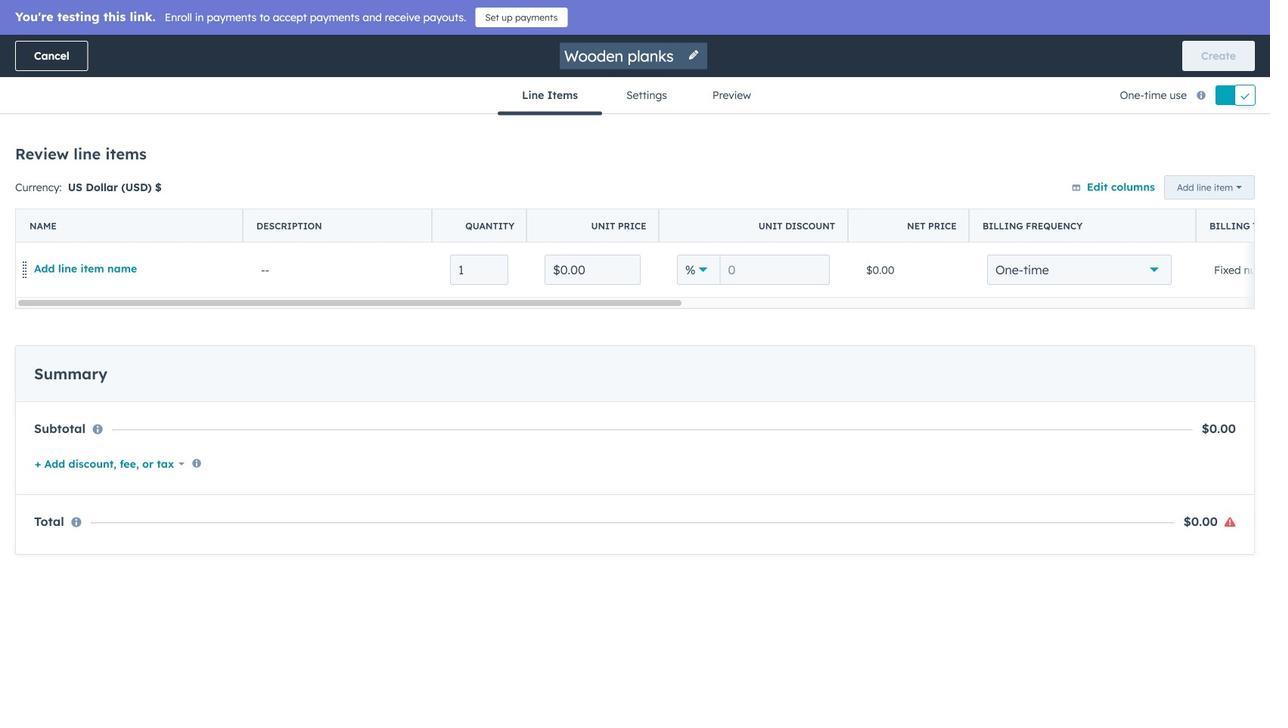 Task type: describe. For each thing, give the bounding box(es) containing it.
2 press to sort. image from the left
[[726, 201, 731, 212]]

0 text field
[[720, 255, 830, 285]]

pagination navigation
[[514, 298, 651, 318]]

3 press to sort. element from the left
[[606, 201, 611, 213]]

6 press to sort. element from the left
[[1004, 201, 1010, 213]]

1 press to sort. image from the left
[[421, 201, 426, 212]]

2 press to sort. image from the left
[[606, 201, 611, 212]]

4 press to sort. image from the left
[[1088, 201, 1094, 212]]

2 press to sort. element from the left
[[421, 201, 426, 213]]

navigation inside page section element
[[498, 77, 772, 115]]

Search search field
[[36, 145, 339, 175]]

1 press to sort. element from the left
[[114, 201, 119, 213]]



Task type: locate. For each thing, give the bounding box(es) containing it.
3 press to sort. image from the left
[[1004, 201, 1010, 212]]

7 press to sort. element from the left
[[1088, 201, 1094, 213]]

Add a payment link name field
[[563, 46, 679, 66]]

navigation
[[498, 77, 772, 115]]

page section element
[[0, 35, 1270, 115]]

4 press to sort. image from the left
[[1179, 201, 1185, 212]]

column header
[[237, 191, 357, 224], [16, 210, 244, 243], [243, 210, 433, 243], [432, 210, 527, 243], [527, 210, 660, 243], [659, 210, 849, 243], [848, 210, 970, 243], [969, 210, 1197, 243], [1196, 210, 1270, 243]]

3 press to sort. image from the left
[[826, 201, 832, 212]]

press to sort. element
[[114, 201, 119, 213], [421, 201, 426, 213], [606, 201, 611, 213], [726, 201, 731, 213], [826, 201, 832, 213], [1004, 201, 1010, 213], [1088, 201, 1094, 213], [1179, 201, 1185, 213]]

8 press to sort. element from the left
[[1179, 201, 1185, 213]]

dialog
[[0, 0, 1270, 703]]

4 press to sort. element from the left
[[726, 201, 731, 213]]

None text field
[[450, 255, 508, 285], [545, 255, 641, 285], [450, 255, 508, 285], [545, 255, 641, 285]]

5 press to sort. element from the left
[[826, 201, 832, 213]]

1 press to sort. image from the left
[[114, 201, 119, 212]]

press to sort. image
[[114, 201, 119, 212], [606, 201, 611, 212], [826, 201, 832, 212], [1088, 201, 1094, 212]]

press to sort. image
[[421, 201, 426, 212], [726, 201, 731, 212], [1004, 201, 1010, 212], [1179, 201, 1185, 212]]



Task type: vqa. For each thing, say whether or not it's contained in the screenshot.
leftmost 'personalization'
no



